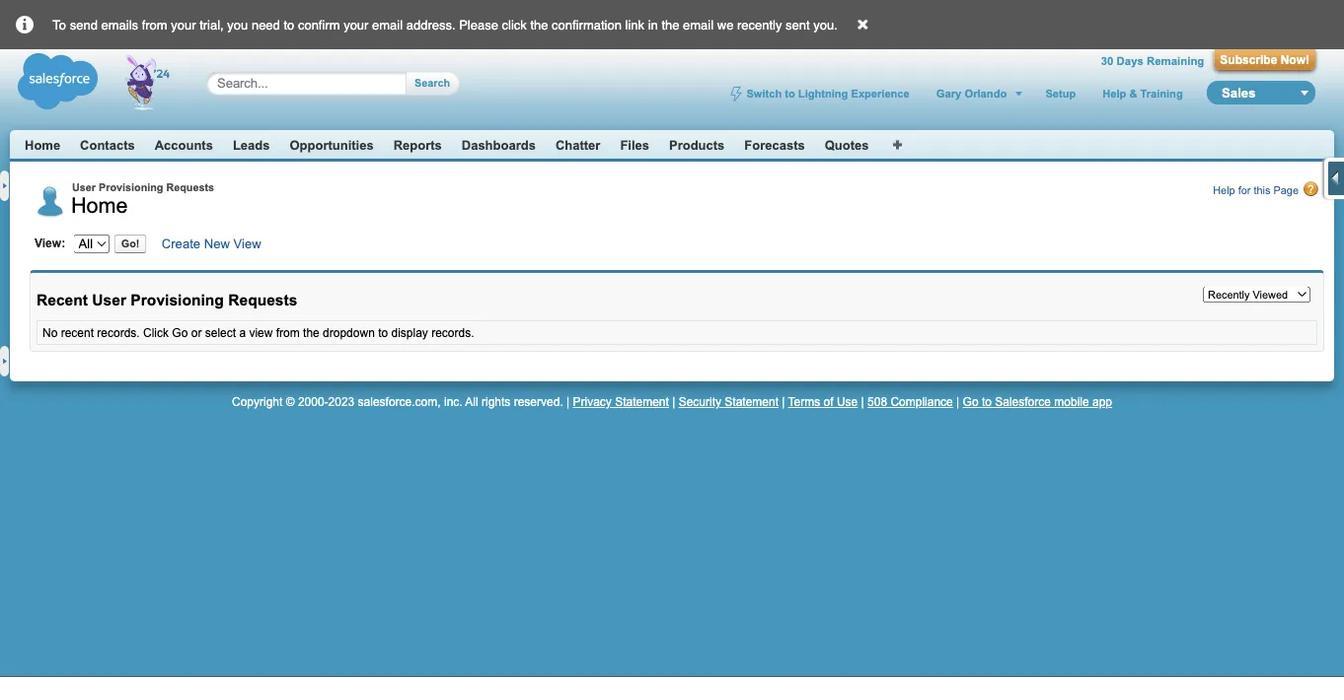 Task type: vqa. For each thing, say whether or not it's contained in the screenshot.
Terms
yes



Task type: describe. For each thing, give the bounding box(es) containing it.
rights
[[482, 396, 511, 409]]

remaining
[[1147, 54, 1204, 67]]

compliance
[[891, 396, 953, 409]]

chatter
[[555, 138, 600, 152]]

requests inside the user provisioning requests home
[[166, 182, 214, 194]]

use
[[837, 396, 858, 409]]

gary orlando
[[936, 87, 1007, 100]]

1 your from the left
[[171, 17, 196, 32]]

we
[[717, 17, 734, 32]]

orlando
[[965, 87, 1007, 100]]

confirm
[[298, 17, 340, 32]]

508
[[867, 396, 887, 409]]

files link
[[620, 138, 649, 152]]

recent
[[37, 292, 88, 309]]

no recent records. click go or select a view from the dropdown to display records.
[[42, 327, 474, 340]]

to send emails from your trial, you need to confirm your email address. please click the confirmation link in the email we recently sent you.
[[53, 17, 838, 32]]

1 | from the left
[[566, 396, 570, 409]]

salesforce.com,
[[358, 396, 441, 409]]

1 statement from the left
[[615, 396, 669, 409]]

recently
[[737, 17, 782, 32]]

help for this page
[[1213, 185, 1299, 197]]

click
[[502, 17, 527, 32]]

opportunities
[[290, 138, 374, 152]]

&
[[1129, 87, 1137, 100]]

1 records. from the left
[[97, 327, 140, 340]]

reports link
[[393, 138, 442, 152]]

need
[[252, 17, 280, 32]]

switch to lightning experience
[[746, 87, 910, 100]]

2 statement from the left
[[725, 396, 779, 409]]

2023
[[328, 396, 355, 409]]

2 records. from the left
[[431, 327, 474, 340]]

files
[[620, 138, 649, 152]]

confirmation
[[552, 17, 622, 32]]

recent
[[61, 327, 94, 340]]

30
[[1101, 54, 1114, 67]]

privacy statement link
[[573, 396, 669, 409]]

©
[[286, 396, 295, 409]]

1 horizontal spatial the
[[530, 17, 548, 32]]

dashboards link
[[462, 138, 536, 152]]

days
[[1117, 54, 1144, 67]]

dropdown
[[323, 327, 375, 340]]

switch
[[746, 87, 782, 100]]

home link
[[25, 138, 60, 152]]

chatter link
[[555, 138, 600, 152]]

2 horizontal spatial the
[[662, 17, 679, 32]]

accounts link
[[155, 138, 213, 152]]

sales
[[1222, 85, 1256, 100]]

30 days remaining link
[[1101, 54, 1204, 67]]

page
[[1274, 185, 1299, 197]]

address.
[[406, 17, 455, 32]]

1 vertical spatial provisioning
[[131, 292, 224, 309]]

508 compliance link
[[867, 396, 953, 409]]

of
[[824, 396, 833, 409]]

to
[[53, 17, 66, 32]]

quotes link
[[825, 138, 869, 152]]

view
[[249, 327, 273, 340]]

security statement link
[[679, 396, 779, 409]]

link
[[625, 17, 644, 32]]

help for help & training
[[1103, 87, 1126, 100]]

all
[[465, 396, 478, 409]]

experience
[[851, 87, 910, 100]]

create
[[162, 236, 200, 251]]

2 email from the left
[[683, 17, 714, 32]]

0 horizontal spatial the
[[303, 327, 320, 340]]

products link
[[669, 138, 725, 152]]

all tabs image
[[892, 138, 904, 150]]

create new view link
[[162, 236, 261, 251]]

expand quick access menu image
[[1328, 169, 1344, 188]]

a
[[239, 327, 246, 340]]

setup link
[[1044, 87, 1078, 100]]

no
[[42, 327, 58, 340]]

view:
[[35, 236, 65, 250]]

go to salesforce mobile app link
[[963, 396, 1112, 409]]

provisioning inside the user provisioning requests home
[[99, 182, 163, 194]]

privacy
[[573, 396, 612, 409]]

help & training
[[1103, 87, 1183, 100]]

forecasts link
[[744, 138, 805, 152]]

display
[[391, 327, 428, 340]]

2 your from the left
[[344, 17, 369, 32]]

salesforce.com image
[[13, 49, 186, 113]]

user provisioning requests home
[[71, 182, 214, 218]]

close image
[[841, 2, 885, 32]]

30 days remaining
[[1101, 54, 1204, 67]]

quotes
[[825, 138, 869, 152]]

help for help for this page
[[1213, 185, 1235, 197]]

contacts link
[[80, 138, 135, 152]]



Task type: locate. For each thing, give the bounding box(es) containing it.
| left terms
[[782, 396, 785, 409]]

terms of use link
[[788, 396, 858, 409]]

0 horizontal spatial help
[[1103, 87, 1126, 100]]

2 | from the left
[[672, 396, 675, 409]]

provisioning
[[99, 182, 163, 194], [131, 292, 224, 309]]

from right "emails"
[[142, 17, 167, 32]]

None button
[[1214, 49, 1315, 70], [407, 72, 450, 95], [114, 235, 146, 254], [1214, 49, 1315, 70], [407, 72, 450, 95], [114, 235, 146, 254]]

0 horizontal spatial from
[[142, 17, 167, 32]]

0 vertical spatial go
[[172, 327, 188, 340]]

trial,
[[200, 17, 224, 32]]

0 vertical spatial help
[[1103, 87, 1126, 100]]

please
[[459, 17, 498, 32]]

home right user provisioning request icon
[[71, 194, 128, 218]]

copyright
[[232, 396, 283, 409]]

user
[[72, 182, 96, 194], [92, 292, 126, 309]]

requests
[[166, 182, 214, 194], [228, 292, 297, 309]]

1 vertical spatial help
[[1213, 185, 1235, 197]]

this
[[1254, 185, 1271, 197]]

1 horizontal spatial requests
[[228, 292, 297, 309]]

0 vertical spatial user
[[72, 182, 96, 194]]

home inside the user provisioning requests home
[[71, 194, 128, 218]]

requests down accounts link
[[166, 182, 214, 194]]

the right in
[[662, 17, 679, 32]]

1 horizontal spatial your
[[344, 17, 369, 32]]

select
[[205, 327, 236, 340]]

to left display
[[378, 327, 388, 340]]

for
[[1238, 185, 1251, 197]]

user up recent
[[92, 292, 126, 309]]

| left privacy at left bottom
[[566, 396, 570, 409]]

statement right privacy at left bottom
[[615, 396, 669, 409]]

0 horizontal spatial home
[[25, 138, 60, 152]]

products
[[669, 138, 725, 152]]

provisioning down 'contacts' link
[[99, 182, 163, 194]]

copyright © 2000-2023 salesforce.com, inc. all rights reserved. | privacy statement | security statement | terms of use | 508 compliance | go to salesforce mobile app
[[232, 396, 1112, 409]]

3 | from the left
[[782, 396, 785, 409]]

1 vertical spatial home
[[71, 194, 128, 218]]

1 vertical spatial user
[[92, 292, 126, 309]]

|
[[566, 396, 570, 409], [672, 396, 675, 409], [782, 396, 785, 409], [861, 396, 864, 409], [956, 396, 959, 409]]

the right click
[[530, 17, 548, 32]]

0 vertical spatial home
[[25, 138, 60, 152]]

inc.
[[444, 396, 462, 409]]

view
[[233, 236, 261, 251]]

salesforce
[[995, 396, 1051, 409]]

0 vertical spatial provisioning
[[99, 182, 163, 194]]

home
[[25, 138, 60, 152], [71, 194, 128, 218]]

emails
[[101, 17, 138, 32]]

help left for
[[1213, 185, 1235, 197]]

reserved.
[[514, 396, 563, 409]]

go left or
[[172, 327, 188, 340]]

recent user provisioning requests
[[37, 292, 297, 309]]

dashboards
[[462, 138, 536, 152]]

create new view
[[162, 236, 261, 251]]

statement right security
[[725, 396, 779, 409]]

1 horizontal spatial records.
[[431, 327, 474, 340]]

records.
[[97, 327, 140, 340], [431, 327, 474, 340]]

1 horizontal spatial from
[[276, 327, 300, 340]]

2000-
[[298, 396, 328, 409]]

5 | from the left
[[956, 396, 959, 409]]

1 vertical spatial from
[[276, 327, 300, 340]]

0 vertical spatial requests
[[166, 182, 214, 194]]

sent
[[786, 17, 810, 32]]

to inside "link"
[[785, 87, 795, 100]]

help & training link
[[1101, 87, 1185, 100]]

your left trial,
[[171, 17, 196, 32]]

to right need
[[284, 17, 294, 32]]

to right switch
[[785, 87, 795, 100]]

click
[[143, 327, 169, 340]]

in
[[648, 17, 658, 32]]

mobile
[[1054, 396, 1089, 409]]

you.
[[813, 17, 838, 32]]

home up user provisioning request icon
[[25, 138, 60, 152]]

from
[[142, 17, 167, 32], [276, 327, 300, 340]]

accounts
[[155, 138, 213, 152]]

help
[[1103, 87, 1126, 100], [1213, 185, 1235, 197]]

0 horizontal spatial your
[[171, 17, 196, 32]]

| left security
[[672, 396, 675, 409]]

help for this page link
[[1213, 182, 1319, 197]]

email left we
[[683, 17, 714, 32]]

user right user provisioning request icon
[[72, 182, 96, 194]]

records. right display
[[431, 327, 474, 340]]

to
[[284, 17, 294, 32], [785, 87, 795, 100], [378, 327, 388, 340], [982, 396, 992, 409]]

app
[[1092, 396, 1112, 409]]

terms
[[788, 396, 820, 409]]

4 | from the left
[[861, 396, 864, 409]]

1 horizontal spatial help
[[1213, 185, 1235, 197]]

Search... text field
[[217, 75, 387, 91]]

contacts
[[80, 138, 135, 152]]

help left '&' at top right
[[1103, 87, 1126, 100]]

1 horizontal spatial go
[[963, 396, 979, 409]]

opportunities link
[[290, 138, 374, 152]]

info image
[[0, 0, 49, 35]]

or
[[191, 327, 202, 340]]

user inside the user provisioning requests home
[[72, 182, 96, 194]]

go
[[172, 327, 188, 340], [963, 396, 979, 409]]

security
[[679, 396, 721, 409]]

leads
[[233, 138, 270, 152]]

0 horizontal spatial requests
[[166, 182, 214, 194]]

1 email from the left
[[372, 17, 403, 32]]

gary
[[936, 87, 961, 100]]

0 vertical spatial from
[[142, 17, 167, 32]]

0 horizontal spatial go
[[172, 327, 188, 340]]

provisioning up or
[[131, 292, 224, 309]]

setup
[[1045, 87, 1076, 100]]

your
[[171, 17, 196, 32], [344, 17, 369, 32]]

training
[[1140, 87, 1183, 100]]

go right "compliance"
[[963, 396, 979, 409]]

1 horizontal spatial home
[[71, 194, 128, 218]]

the left dropdown
[[303, 327, 320, 340]]

new
[[204, 236, 230, 251]]

to left salesforce
[[982, 396, 992, 409]]

you
[[227, 17, 248, 32]]

1 horizontal spatial email
[[683, 17, 714, 32]]

email left 'address.'
[[372, 17, 403, 32]]

the
[[530, 17, 548, 32], [662, 17, 679, 32], [303, 327, 320, 340]]

0 horizontal spatial records.
[[97, 327, 140, 340]]

1 vertical spatial requests
[[228, 292, 297, 309]]

0 horizontal spatial statement
[[615, 396, 669, 409]]

user provisioning request image
[[35, 187, 66, 218]]

statement
[[615, 396, 669, 409], [725, 396, 779, 409]]

your right confirm
[[344, 17, 369, 32]]

0 horizontal spatial email
[[372, 17, 403, 32]]

requests up view
[[228, 292, 297, 309]]

switch to lightning experience link
[[728, 86, 912, 102]]

| right "compliance"
[[956, 396, 959, 409]]

leads link
[[233, 138, 270, 152]]

1 vertical spatial go
[[963, 396, 979, 409]]

send
[[70, 17, 98, 32]]

from right view
[[276, 327, 300, 340]]

| left 508
[[861, 396, 864, 409]]

forecasts
[[744, 138, 805, 152]]

1 horizontal spatial statement
[[725, 396, 779, 409]]

lightning
[[798, 87, 848, 100]]

records. left click at left
[[97, 327, 140, 340]]



